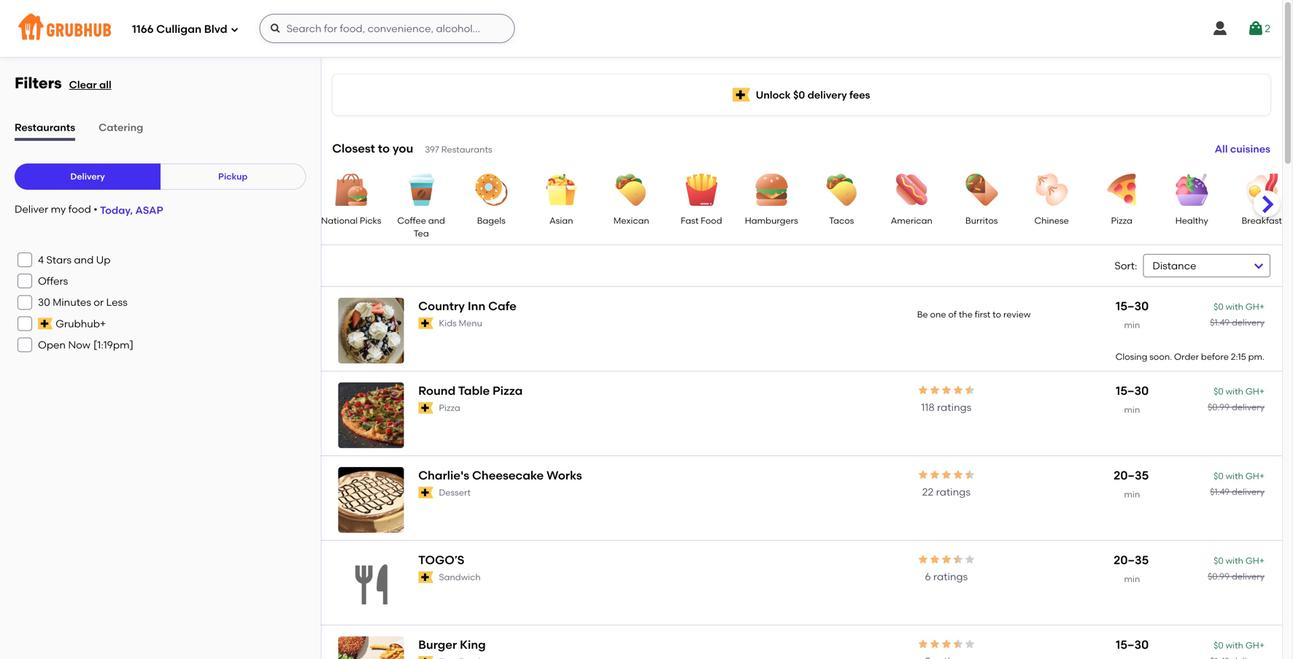 Task type: describe. For each thing, give the bounding box(es) containing it.
22
[[923, 486, 934, 498]]

filters clear all
[[15, 74, 111, 92]]

min for charlie's cheesecake works
[[1125, 489, 1141, 500]]

less
[[106, 296, 128, 309]]

before
[[1202, 352, 1229, 362]]

menu
[[459, 318, 482, 329]]

culligan
[[156, 23, 202, 36]]

pickup button
[[160, 164, 306, 190]]

restaurants inside "restaurants" button
[[15, 121, 75, 134]]

all cuisines
[[1215, 143, 1271, 155]]

tacos
[[829, 215, 854, 226]]

healthy
[[1176, 215, 1209, 226]]

the
[[959, 309, 973, 320]]

fees
[[850, 89, 871, 101]]

sort :
[[1115, 260, 1138, 272]]

tacos image
[[816, 174, 867, 206]]

or
[[94, 296, 104, 309]]

min for round table pizza
[[1125, 404, 1141, 415]]

1 vertical spatial and
[[74, 254, 94, 266]]

0 horizontal spatial pizza
[[439, 403, 460, 413]]

15–30 for $0 with gh+ $1.49 delivery
[[1116, 299, 1149, 313]]

dessert
[[439, 487, 471, 498]]

118
[[922, 401, 935, 413]]

6 ratings
[[925, 570, 968, 583]]

$0 with gh+ $1.49 delivery for 20–35
[[1211, 471, 1265, 497]]

clear
[[69, 78, 97, 91]]

sort
[[1115, 260, 1135, 272]]

charlie's cheesecake works logo image
[[338, 467, 404, 533]]

charlie's
[[418, 468, 470, 483]]

table
[[458, 384, 490, 398]]

svg image right blvd
[[230, 25, 239, 34]]

burger
[[418, 638, 457, 652]]

all
[[1215, 143, 1228, 155]]

catering
[[99, 121, 143, 134]]

397
[[425, 144, 439, 155]]

2 vertical spatial ratings
[[934, 570, 968, 583]]

bagels image
[[466, 174, 517, 206]]

20–35 min for charlie's cheesecake works
[[1114, 468, 1149, 500]]

15–30 for $0 with gh+ $0.99 delivery
[[1116, 384, 1149, 398]]

30 minutes or less
[[38, 296, 128, 309]]

chinese
[[1035, 215, 1069, 226]]

1 with from the top
[[1226, 302, 1244, 312]]

bagels
[[477, 215, 506, 226]]

all
[[99, 78, 111, 91]]

all cuisines button
[[1215, 136, 1271, 162]]

blvd
[[204, 23, 227, 36]]

my
[[51, 203, 66, 215]]

up
[[96, 254, 111, 266]]

asap
[[135, 204, 163, 216]]

delivery for round table pizza
[[1232, 402, 1265, 412]]

4 stars and up
[[38, 254, 111, 266]]

healthy image
[[1167, 174, 1218, 206]]

•
[[94, 203, 98, 215]]

closest to you
[[332, 141, 413, 155]]

king
[[460, 638, 486, 652]]

hamburgers
[[745, 215, 798, 226]]

national picks image
[[326, 174, 377, 206]]

country
[[418, 299, 465, 313]]

soon.
[[1150, 352, 1173, 362]]

breakfast image
[[1237, 174, 1288, 206]]

$0 with gh+ $1.49 delivery for 15–30
[[1211, 302, 1265, 328]]

1166
[[132, 23, 154, 36]]

1 vertical spatial to
[[993, 309, 1002, 320]]

coffee and tea
[[398, 215, 445, 239]]

with for togo's
[[1226, 556, 1244, 566]]

charlie's cheesecake works link
[[418, 467, 794, 484]]

svg image left grubhub+ at left
[[20, 319, 29, 328]]

ratings for works
[[936, 486, 971, 498]]

delivery
[[70, 171, 105, 182]]

be one of the first to review
[[918, 309, 1031, 320]]

asian image
[[536, 174, 587, 206]]

svg image left 4
[[20, 256, 29, 264]]

1 horizontal spatial pizza
[[493, 384, 523, 398]]

unlock $0 delivery fees
[[756, 89, 871, 101]]

1 gh+ from the top
[[1246, 302, 1265, 312]]

round
[[418, 384, 456, 398]]

svg image left 2 'button'
[[1212, 20, 1230, 37]]

svg image for 30 minutes or less
[[20, 298, 29, 307]]

food
[[701, 215, 722, 226]]

coffee and tea image
[[396, 174, 447, 206]]

subscription pass image for country
[[418, 318, 433, 329]]

:
[[1135, 260, 1138, 272]]

sandwich
[[439, 572, 481, 583]]

$0 with gh+ $0.99 delivery for 15–30
[[1208, 386, 1265, 412]]

1 min from the top
[[1125, 320, 1141, 330]]

kids
[[439, 318, 457, 329]]

pizza image
[[1097, 174, 1148, 206]]

country inn cafe
[[418, 299, 517, 313]]

5 gh+ from the top
[[1246, 640, 1265, 651]]

with for round table pizza
[[1226, 386, 1244, 397]]

deliver my food • today, asap
[[15, 203, 163, 216]]

hamburgers image
[[746, 174, 797, 206]]

mexican image
[[606, 174, 657, 206]]

gh+ for togo's
[[1246, 556, 1265, 566]]

review
[[1004, 309, 1031, 320]]

clear all button
[[69, 72, 117, 98]]

burger king
[[418, 638, 486, 652]]

svg image for 2
[[1248, 20, 1265, 37]]

5 with from the top
[[1226, 640, 1244, 651]]

fast
[[681, 215, 699, 226]]

subscription pass image for round
[[418, 402, 433, 414]]

be
[[918, 309, 928, 320]]



Task type: locate. For each thing, give the bounding box(es) containing it.
4 with from the top
[[1226, 556, 1244, 566]]

delivery for togo's
[[1232, 571, 1265, 582]]

1 20–35 from the top
[[1114, 468, 1149, 483]]

gh+
[[1246, 302, 1265, 312], [1246, 386, 1265, 397], [1246, 471, 1265, 481], [1246, 556, 1265, 566], [1246, 640, 1265, 651]]

cuisines
[[1231, 143, 1271, 155]]

subscription pass image down burger
[[418, 656, 433, 659]]

svg image inside 2 'button'
[[1248, 20, 1265, 37]]

1 15–30 min from the top
[[1116, 299, 1149, 330]]

1 vertical spatial ratings
[[936, 486, 971, 498]]

2 min from the top
[[1125, 404, 1141, 415]]

0 vertical spatial 20–35
[[1114, 468, 1149, 483]]

ratings right 22
[[936, 486, 971, 498]]

today,
[[100, 204, 133, 216]]

30
[[38, 296, 50, 309]]

round table pizza
[[418, 384, 523, 398]]

grubhub plus flag logo image down 30
[[38, 318, 56, 330]]

one
[[931, 309, 947, 320]]

gh+ for charlie's cheesecake works
[[1246, 471, 1265, 481]]

svg image
[[1212, 20, 1230, 37], [230, 25, 239, 34], [20, 256, 29, 264], [20, 319, 29, 328]]

cafe
[[488, 299, 517, 313]]

1 vertical spatial $1.49
[[1211, 487, 1230, 497]]

1 vertical spatial 20–35
[[1114, 553, 1149, 567]]

restaurants button
[[15, 116, 96, 142]]

offers
[[38, 275, 68, 287]]

0 vertical spatial $1.49
[[1211, 317, 1230, 328]]

pizza down the round
[[439, 403, 460, 413]]

1 vertical spatial 15–30 min
[[1116, 384, 1149, 415]]

breakfast
[[1242, 215, 1283, 226]]

subscription pass image left kids
[[418, 318, 433, 329]]

gh+ for round table pizza
[[1246, 386, 1265, 397]]

you
[[393, 141, 413, 155]]

0 vertical spatial restaurants
[[15, 121, 75, 134]]

0 vertical spatial 15–30
[[1116, 299, 1149, 313]]

grubhub plus flag logo image
[[733, 88, 750, 102], [38, 318, 56, 330]]

first
[[975, 309, 991, 320]]

to left you
[[378, 141, 390, 155]]

subscription pass image down togo's
[[418, 572, 433, 583]]

0 vertical spatial subscription pass image
[[418, 487, 433, 499]]

0 vertical spatial grubhub plus flag logo image
[[733, 88, 750, 102]]

$0 with gh+ $1.49 delivery
[[1211, 302, 1265, 328], [1211, 471, 1265, 497]]

delivery for charlie's cheesecake works
[[1232, 487, 1265, 497]]

0 vertical spatial pizza
[[1112, 215, 1133, 226]]

order
[[1175, 352, 1199, 362]]

coffee
[[398, 215, 426, 226]]

20–35 for togo's
[[1114, 553, 1149, 567]]

subscription pass image for burger
[[418, 656, 433, 659]]

2 20–35 from the top
[[1114, 553, 1149, 567]]

ratings right 118
[[937, 401, 972, 413]]

0 vertical spatial 15–30 min
[[1116, 299, 1149, 330]]

burger king logo image
[[338, 637, 404, 659]]

0 horizontal spatial restaurants
[[15, 121, 75, 134]]

deliver
[[15, 203, 48, 215]]

2 vertical spatial 15–30
[[1116, 638, 1149, 652]]

4 gh+ from the top
[[1246, 556, 1265, 566]]

subscription pass image
[[418, 487, 433, 499], [418, 572, 433, 583]]

to right first
[[993, 309, 1002, 320]]

15–30 min down closing at the right
[[1116, 384, 1149, 415]]

burritos image
[[957, 174, 1008, 206]]

1 horizontal spatial restaurants
[[441, 144, 493, 155]]

today, asap button
[[100, 197, 163, 223]]

0 vertical spatial 20–35 min
[[1114, 468, 1149, 500]]

with
[[1226, 302, 1244, 312], [1226, 386, 1244, 397], [1226, 471, 1244, 481], [1226, 556, 1244, 566], [1226, 640, 1244, 651]]

fast food image
[[676, 174, 727, 206]]

cheesecake
[[472, 468, 544, 483]]

2
[[1265, 22, 1271, 35]]

1 $1.49 from the top
[[1211, 317, 1230, 328]]

2 button
[[1248, 15, 1271, 42]]

1 $0.99 from the top
[[1208, 402, 1230, 412]]

inn
[[468, 299, 486, 313]]

togo's link
[[418, 552, 794, 568]]

$0
[[794, 89, 805, 101], [1214, 302, 1224, 312], [1214, 386, 1224, 397], [1214, 471, 1224, 481], [1214, 556, 1224, 566], [1214, 640, 1224, 651]]

chinese image
[[1027, 174, 1078, 206]]

20–35 min for togo's
[[1114, 553, 1149, 584]]

round table pizza link
[[418, 383, 794, 399]]

subscription pass image
[[418, 318, 433, 329], [418, 402, 433, 414], [418, 656, 433, 659]]

2 $0 with gh+ $1.49 delivery from the top
[[1211, 471, 1265, 497]]

american image
[[886, 174, 938, 206]]

closest
[[332, 141, 375, 155]]

and
[[428, 215, 445, 226], [74, 254, 94, 266]]

15–30 min up closing at the right
[[1116, 299, 1149, 330]]

open now [1:19pm]
[[38, 339, 133, 351]]

0 vertical spatial $0 with gh+ $0.99 delivery
[[1208, 386, 1265, 412]]

pizza
[[1112, 215, 1133, 226], [493, 384, 523, 398], [439, 403, 460, 413]]

0 vertical spatial and
[[428, 215, 445, 226]]

1 vertical spatial 15–30
[[1116, 384, 1149, 398]]

3 min from the top
[[1125, 489, 1141, 500]]

4 min from the top
[[1125, 574, 1141, 584]]

1 vertical spatial pizza
[[493, 384, 523, 398]]

restaurants down the filters
[[15, 121, 75, 134]]

2 vertical spatial pizza
[[439, 403, 460, 413]]

2 vertical spatial subscription pass image
[[418, 656, 433, 659]]

pizza down pizza image
[[1112, 215, 1133, 226]]

of
[[949, 309, 957, 320]]

0 horizontal spatial and
[[74, 254, 94, 266]]

[1:19pm]
[[93, 339, 133, 351]]

1 15–30 from the top
[[1116, 299, 1149, 313]]

2 15–30 from the top
[[1116, 384, 1149, 398]]

15–30 min
[[1116, 299, 1149, 330], [1116, 384, 1149, 415]]

$0 with gh+
[[1214, 640, 1265, 651]]

1 horizontal spatial and
[[428, 215, 445, 226]]

2 $0 with gh+ $0.99 delivery from the top
[[1208, 556, 1265, 582]]

1 subscription pass image from the top
[[418, 487, 433, 499]]

ratings right 6
[[934, 570, 968, 583]]

20–35 for charlie's cheesecake works
[[1114, 468, 1149, 483]]

picks
[[360, 215, 381, 226]]

2 20–35 min from the top
[[1114, 553, 1149, 584]]

2 subscription pass image from the top
[[418, 572, 433, 583]]

15–30 min for $1.49
[[1116, 299, 1149, 330]]

20–35
[[1114, 468, 1149, 483], [1114, 553, 1149, 567]]

$0.99 for 15–30
[[1208, 402, 1230, 412]]

works
[[547, 468, 582, 483]]

stars
[[46, 254, 72, 266]]

2 gh+ from the top
[[1246, 386, 1265, 397]]

and up tea
[[428, 215, 445, 226]]

$0.99 down before
[[1208, 402, 1230, 412]]

min for togo's
[[1125, 574, 1141, 584]]

subscription pass image for charlie's cheesecake works
[[418, 487, 433, 499]]

open
[[38, 339, 66, 351]]

catering button
[[96, 116, 143, 142]]

0 vertical spatial $0 with gh+ $1.49 delivery
[[1211, 302, 1265, 328]]

mexican
[[614, 215, 650, 226]]

2 $1.49 from the top
[[1211, 487, 1230, 497]]

1 vertical spatial subscription pass image
[[418, 572, 433, 583]]

3 15–30 from the top
[[1116, 638, 1149, 652]]

country inn cafe logo image
[[338, 298, 404, 364]]

6
[[925, 570, 931, 583]]

1 $0 with gh+ $0.99 delivery from the top
[[1208, 386, 1265, 412]]

subscription pass image down charlie's on the bottom
[[418, 487, 433, 499]]

Search for food, convenience, alcohol... search field
[[260, 14, 515, 43]]

0 horizontal spatial grubhub plus flag logo image
[[38, 318, 56, 330]]

pickup
[[218, 171, 248, 182]]

round table pizza logo image
[[338, 383, 404, 448]]

22 ratings
[[923, 486, 971, 498]]

burritos
[[966, 215, 998, 226]]

country inn cafe link
[[418, 298, 794, 314]]

1 subscription pass image from the top
[[418, 318, 433, 329]]

3 subscription pass image from the top
[[418, 656, 433, 659]]

togo's
[[418, 553, 465, 567]]

and inside coffee and tea
[[428, 215, 445, 226]]

delivery
[[808, 89, 847, 101], [1232, 317, 1265, 328], [1232, 402, 1265, 412], [1232, 487, 1265, 497], [1232, 571, 1265, 582]]

$0 with gh+ $0.99 delivery
[[1208, 386, 1265, 412], [1208, 556, 1265, 582]]

national picks
[[321, 215, 381, 226]]

grubhub plus flag logo image left unlock
[[733, 88, 750, 102]]

1 vertical spatial 20–35 min
[[1114, 553, 1149, 584]]

4
[[38, 254, 44, 266]]

0 vertical spatial ratings
[[937, 401, 972, 413]]

star icon image
[[918, 384, 929, 396], [929, 384, 941, 396], [941, 384, 953, 396], [953, 384, 964, 396], [964, 384, 976, 396], [964, 384, 976, 396], [918, 469, 929, 481], [929, 469, 941, 481], [941, 469, 953, 481], [953, 469, 964, 481], [964, 469, 976, 481], [964, 469, 976, 481], [918, 554, 929, 565], [929, 554, 941, 565], [941, 554, 953, 565], [953, 554, 964, 565], [953, 554, 964, 565], [964, 554, 976, 565], [918, 638, 929, 650], [929, 638, 941, 650], [941, 638, 953, 650], [953, 638, 964, 650], [953, 638, 964, 650], [964, 638, 976, 650]]

$0.99 for 20–35
[[1208, 571, 1230, 582]]

15–30
[[1116, 299, 1149, 313], [1116, 384, 1149, 398], [1116, 638, 1149, 652]]

2 subscription pass image from the top
[[418, 402, 433, 414]]

0 vertical spatial $0.99
[[1208, 402, 1230, 412]]

svg image for offers
[[20, 277, 29, 286]]

1166 culligan blvd
[[132, 23, 227, 36]]

1 vertical spatial grubhub plus flag logo image
[[38, 318, 56, 330]]

2 with from the top
[[1226, 386, 1244, 397]]

0 horizontal spatial to
[[378, 141, 390, 155]]

2 $0.99 from the top
[[1208, 571, 1230, 582]]

1 vertical spatial subscription pass image
[[418, 402, 433, 414]]

togo's logo image
[[338, 552, 404, 618]]

burger king link
[[418, 637, 794, 653]]

subscription pass image for togo's
[[418, 572, 433, 583]]

unlock
[[756, 89, 791, 101]]

1 20–35 min from the top
[[1114, 468, 1149, 500]]

15–30 min for $0.99
[[1116, 384, 1149, 415]]

$0 with gh+ $0.99 delivery for 20–35
[[1208, 556, 1265, 582]]

delivery button
[[15, 164, 161, 190]]

national
[[321, 215, 358, 226]]

1 vertical spatial $0.99
[[1208, 571, 1230, 582]]

food
[[68, 203, 91, 215]]

now
[[68, 339, 90, 351]]

charlie's cheesecake works
[[418, 468, 582, 483]]

closing soon. order before 2:15 pm.
[[1116, 352, 1265, 362]]

2 15–30 min from the top
[[1116, 384, 1149, 415]]

svg image
[[1248, 20, 1265, 37], [270, 23, 281, 34], [20, 277, 29, 286], [20, 298, 29, 307], [20, 341, 29, 349]]

filters
[[15, 74, 62, 92]]

1 vertical spatial $0 with gh+ $1.49 delivery
[[1211, 471, 1265, 497]]

1 vertical spatial $0 with gh+ $0.99 delivery
[[1208, 556, 1265, 582]]

min
[[1125, 320, 1141, 330], [1125, 404, 1141, 415], [1125, 489, 1141, 500], [1125, 574, 1141, 584]]

restaurants right 397
[[441, 144, 493, 155]]

0 vertical spatial subscription pass image
[[418, 318, 433, 329]]

2 horizontal spatial pizza
[[1112, 215, 1133, 226]]

restaurants
[[15, 121, 75, 134], [441, 144, 493, 155]]

1 vertical spatial restaurants
[[441, 144, 493, 155]]

minutes
[[53, 296, 91, 309]]

and left up
[[74, 254, 94, 266]]

grubhub+
[[56, 317, 106, 330]]

1 horizontal spatial to
[[993, 309, 1002, 320]]

3 gh+ from the top
[[1246, 471, 1265, 481]]

$1.49 for 15–30
[[1211, 317, 1230, 328]]

ratings for pizza
[[937, 401, 972, 413]]

pm.
[[1249, 352, 1265, 362]]

subscription pass image down the round
[[418, 402, 433, 414]]

to
[[378, 141, 390, 155], [993, 309, 1002, 320]]

pizza right "table"
[[493, 384, 523, 398]]

3 with from the top
[[1226, 471, 1244, 481]]

ratings
[[937, 401, 972, 413], [936, 486, 971, 498], [934, 570, 968, 583]]

$0.99
[[1208, 402, 1230, 412], [1208, 571, 1230, 582]]

1 horizontal spatial grubhub plus flag logo image
[[733, 88, 750, 102]]

$0.99 up $0 with gh+
[[1208, 571, 1230, 582]]

with for charlie's cheesecake works
[[1226, 471, 1244, 481]]

$1.49 for 20–35
[[1211, 487, 1230, 497]]

0 vertical spatial to
[[378, 141, 390, 155]]

main navigation navigation
[[0, 0, 1283, 57]]

20–35 min
[[1114, 468, 1149, 500], [1114, 553, 1149, 584]]

1 $0 with gh+ $1.49 delivery from the top
[[1211, 302, 1265, 328]]

asian
[[550, 215, 573, 226]]

118 ratings
[[922, 401, 972, 413]]



Task type: vqa. For each thing, say whether or not it's contained in the screenshot.
$0 with GH+ $0.99 delivery
yes



